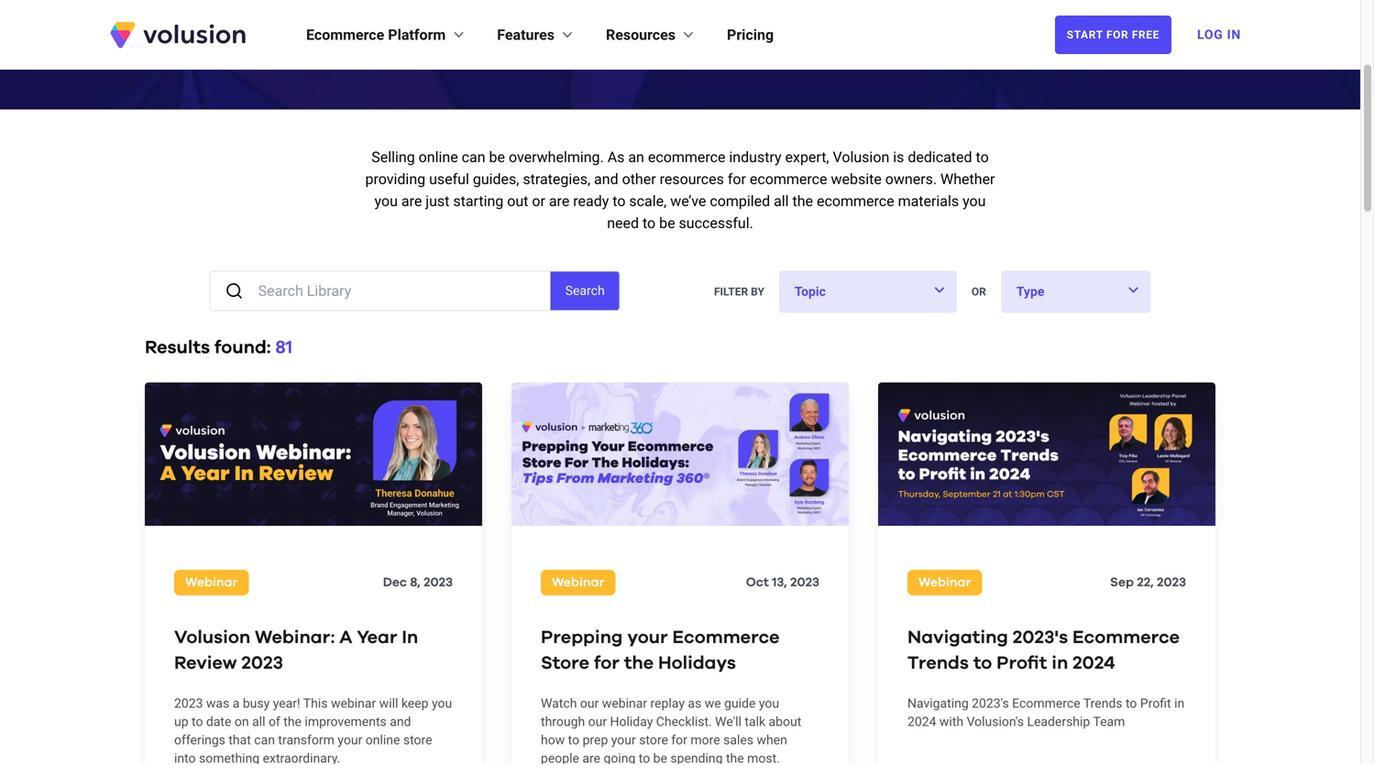 Task type: vqa. For each thing, say whether or not it's contained in the screenshot.


Task type: locate. For each thing, give the bounding box(es) containing it.
was
[[206, 697, 230, 712]]

1 webinar from the left
[[331, 697, 376, 712]]

resources
[[606, 26, 676, 44]]

are left the just
[[402, 193, 422, 210]]

2024
[[1073, 655, 1116, 673], [908, 715, 937, 730]]

webinar
[[331, 697, 376, 712], [602, 697, 648, 712]]

to inside navigating 2023's ecommerce trends to profit in 2024
[[974, 655, 993, 673]]

pricing
[[727, 26, 774, 44]]

ecommerce for navigating 2023's ecommerce trends to profit in 2024
[[1073, 629, 1181, 648]]

2024 inside 'navigating 2023's ecommerce trends to profit in 2024 with volusion's leadership team'
[[908, 715, 937, 730]]

you inside "2023 was a busy year! this webinar will keep you up to date on all of the improvements and offerings that can transform your online store into something extraordinary."
[[432, 697, 452, 712]]

ecommerce left platform
[[306, 26, 385, 44]]

0 horizontal spatial all
[[252, 715, 266, 730]]

volusion up 'website'
[[833, 149, 890, 166]]

navigating 2023's ecommerce trends to profit in 2024
[[908, 629, 1181, 673]]

in
[[1052, 655, 1069, 673], [1175, 697, 1185, 712]]

and
[[594, 171, 619, 188], [390, 715, 411, 730]]

volusion inside volusion webinar: a year in review 2023
[[174, 629, 251, 648]]

spending
[[671, 752, 723, 765]]

2023's for navigating 2023's ecommerce trends to profit in 2024
[[1013, 629, 1069, 648]]

you down providing
[[375, 193, 398, 210]]

online inside selling online can be overwhelming. as an ecommerce industry expert, volusion is dedicated to providing useful guides, strategies, and other resources for ecommerce website owners. whether you are just starting out or are ready to scale, we've compiled all the ecommerce materials you need to be successful.
[[419, 149, 458, 166]]

0 horizontal spatial webinar
[[185, 577, 238, 590]]

1 horizontal spatial volusion
[[833, 149, 890, 166]]

scale,
[[630, 193, 667, 210]]

0 horizontal spatial 2023's
[[972, 697, 1010, 712]]

1 horizontal spatial in
[[1175, 697, 1185, 712]]

search button
[[551, 272, 620, 310]]

0 vertical spatial volusion
[[833, 149, 890, 166]]

online up the useful
[[419, 149, 458, 166]]

0 vertical spatial our
[[581, 697, 599, 712]]

navigating 2023's ecommerce trends to profit in 2024 image
[[879, 383, 1216, 527]]

going
[[604, 752, 636, 765]]

0 vertical spatial profit
[[997, 655, 1048, 673]]

webinar for prepping your ecommerce store for the holidays
[[552, 577, 605, 590]]

platform
[[388, 26, 446, 44]]

volusion webinar: a year in review 2023 image
[[145, 383, 482, 527]]

0 horizontal spatial 2024
[[908, 715, 937, 730]]

store down holiday
[[639, 733, 669, 749]]

with
[[940, 715, 964, 730]]

trends up team
[[1084, 697, 1123, 712]]

2 webinar from the left
[[552, 577, 605, 590]]

0 vertical spatial online
[[419, 149, 458, 166]]

are down prep on the left of the page
[[583, 752, 601, 765]]

volusion inside selling online can be overwhelming. as an ecommerce industry expert, volusion is dedicated to providing useful guides, strategies, and other resources for ecommerce website owners. whether you are just starting out or are ready to scale, we've compiled all the ecommerce materials you need to be successful.
[[833, 149, 890, 166]]

all left of
[[252, 715, 266, 730]]

in inside 'navigating 2023's ecommerce trends to profit in 2024 with volusion's leadership team'
[[1175, 697, 1185, 712]]

useful
[[429, 171, 470, 188]]

the up "replay"
[[624, 655, 654, 673]]

our
[[581, 697, 599, 712], [589, 715, 607, 730]]

0 horizontal spatial online
[[366, 733, 400, 749]]

improvements
[[305, 715, 387, 730]]

be left spending
[[654, 752, 668, 765]]

navigating
[[908, 629, 1009, 648], [908, 697, 969, 712]]

3 webinar from the left
[[919, 577, 972, 590]]

1 vertical spatial 2023's
[[972, 697, 1010, 712]]

volusion's
[[967, 715, 1025, 730]]

1 vertical spatial online
[[366, 733, 400, 749]]

your
[[628, 629, 668, 648], [338, 733, 363, 749], [612, 733, 636, 749]]

trends inside navigating 2023's ecommerce trends to profit in 2024
[[908, 655, 969, 673]]

0 vertical spatial ecommerce
[[648, 149, 726, 166]]

1 vertical spatial for
[[594, 655, 620, 673]]

1 navigating from the top
[[908, 629, 1009, 648]]

2 navigating from the top
[[908, 697, 969, 712]]

navigating inside navigating 2023's ecommerce trends to profit in 2024
[[908, 629, 1009, 648]]

0 horizontal spatial and
[[390, 715, 411, 730]]

through
[[541, 715, 585, 730]]

1 vertical spatial all
[[252, 715, 266, 730]]

ecommerce up holidays
[[673, 629, 780, 648]]

0 vertical spatial and
[[594, 171, 619, 188]]

your down improvements
[[338, 733, 363, 749]]

2023's inside navigating 2023's ecommerce trends to profit in 2024
[[1013, 629, 1069, 648]]

are
[[402, 193, 422, 210], [549, 193, 570, 210], [583, 752, 601, 765]]

2023 up up
[[174, 697, 203, 712]]

the down expert,
[[793, 193, 814, 210]]

1 vertical spatial and
[[390, 715, 411, 730]]

0 vertical spatial in
[[1052, 655, 1069, 673]]

the right of
[[284, 715, 302, 730]]

1 horizontal spatial store
[[639, 733, 669, 749]]

in for navigating 2023's ecommerce trends to profit in 2024
[[1052, 655, 1069, 673]]

2 vertical spatial for
[[672, 733, 688, 749]]

can down of
[[254, 733, 275, 749]]

you right keep
[[432, 697, 452, 712]]

2023 for navigating 2023's ecommerce trends to profit in 2024
[[1158, 577, 1187, 590]]

profit inside 'navigating 2023's ecommerce trends to profit in 2024 with volusion's leadership team'
[[1141, 697, 1172, 712]]

1 vertical spatial navigating
[[908, 697, 969, 712]]

1 vertical spatial 2024
[[908, 715, 937, 730]]

profit inside navigating 2023's ecommerce trends to profit in 2024
[[997, 655, 1048, 673]]

leadership
[[1028, 715, 1091, 730]]

can up guides,
[[462, 149, 486, 166]]

guides,
[[473, 171, 520, 188]]

you inside the watch our webinar replay as we guide you through our holiday checklist. we'll talk about how to prep your store for more sales when people are going to be spending the most.
[[759, 697, 780, 712]]

the inside "2023 was a busy year! this webinar will keep you up to date on all of the improvements and offerings that can transform your online store into something extraordinary."
[[284, 715, 302, 730]]

ecommerce down sep
[[1073, 629, 1181, 648]]

1 horizontal spatial for
[[672, 733, 688, 749]]

results
[[145, 339, 210, 357]]

0 horizontal spatial trends
[[908, 655, 969, 673]]

and for strategies,
[[594, 171, 619, 188]]

0 horizontal spatial store
[[403, 733, 433, 749]]

ecommerce platform
[[306, 26, 446, 44]]

2 horizontal spatial are
[[583, 752, 601, 765]]

ecommerce
[[306, 26, 385, 44], [673, 629, 780, 648], [1073, 629, 1181, 648], [1013, 697, 1081, 712]]

other
[[622, 171, 656, 188]]

1 vertical spatial can
[[254, 733, 275, 749]]

for up compiled
[[728, 171, 747, 188]]

and for improvements
[[390, 715, 411, 730]]

1 horizontal spatial 2023's
[[1013, 629, 1069, 648]]

navigating for navigating 2023's ecommerce trends to profit in 2024 with volusion's leadership team
[[908, 697, 969, 712]]

2 webinar from the left
[[602, 697, 648, 712]]

1 vertical spatial our
[[589, 715, 607, 730]]

profit for navigating 2023's ecommerce trends to profit in 2024
[[997, 655, 1048, 673]]

2 horizontal spatial for
[[728, 171, 747, 188]]

be up guides,
[[489, 149, 505, 166]]

1 webinar from the left
[[185, 577, 238, 590]]

volusion
[[833, 149, 890, 166], [174, 629, 251, 648]]

1 vertical spatial trends
[[1084, 697, 1123, 712]]

or
[[972, 286, 987, 299]]

2023's inside 'navigating 2023's ecommerce trends to profit in 2024 with volusion's leadership team'
[[972, 697, 1010, 712]]

more
[[691, 733, 721, 749]]

2024 up team
[[1073, 655, 1116, 673]]

volusion up review
[[174, 629, 251, 648]]

0 vertical spatial be
[[489, 149, 505, 166]]

0 vertical spatial all
[[774, 193, 789, 210]]

about
[[769, 715, 802, 730]]

0 horizontal spatial volusion
[[174, 629, 251, 648]]

for inside selling online can be overwhelming. as an ecommerce industry expert, volusion is dedicated to providing useful guides, strategies, and other resources for ecommerce website owners. whether you are just starting out or are ready to scale, we've compiled all the ecommerce materials you need to be successful.
[[728, 171, 747, 188]]

you
[[375, 193, 398, 210], [963, 193, 986, 210], [432, 697, 452, 712], [759, 697, 780, 712]]

all inside selling online can be overwhelming. as an ecommerce industry expert, volusion is dedicated to providing useful guides, strategies, and other resources for ecommerce website owners. whether you are just starting out or are ready to scale, we've compiled all the ecommerce materials you need to be successful.
[[774, 193, 789, 210]]

1 horizontal spatial are
[[549, 193, 570, 210]]

22,
[[1138, 577, 1155, 590]]

materials
[[898, 193, 960, 210]]

ecommerce inside navigating 2023's ecommerce trends to profit in 2024
[[1073, 629, 1181, 648]]

0 horizontal spatial profit
[[997, 655, 1048, 673]]

to
[[976, 149, 989, 166], [613, 193, 626, 210], [643, 215, 656, 232], [974, 655, 993, 673], [1126, 697, 1138, 712], [192, 715, 203, 730], [568, 733, 580, 749], [639, 752, 651, 765]]

we'll
[[716, 715, 742, 730]]

0 horizontal spatial webinar
[[331, 697, 376, 712]]

as
[[688, 697, 702, 712]]

all right compiled
[[774, 193, 789, 210]]

online down 'will'
[[366, 733, 400, 749]]

on
[[235, 715, 249, 730]]

2023's up volusion's at bottom
[[972, 697, 1010, 712]]

1 horizontal spatial online
[[419, 149, 458, 166]]

ecommerce up leadership
[[1013, 697, 1081, 712]]

2023 inside volusion webinar: a year in review 2023
[[242, 655, 283, 673]]

and down 'will'
[[390, 715, 411, 730]]

2024 left with
[[908, 715, 937, 730]]

81
[[276, 339, 293, 357]]

13,
[[773, 577, 788, 590]]

1 horizontal spatial webinar
[[552, 577, 605, 590]]

1 vertical spatial in
[[1175, 697, 1185, 712]]

store down keep
[[403, 733, 433, 749]]

ecommerce inside "prepping your ecommerce store for the holidays"
[[673, 629, 780, 648]]

0 vertical spatial navigating
[[908, 629, 1009, 648]]

1 horizontal spatial trends
[[1084, 697, 1123, 712]]

are right or
[[549, 193, 570, 210]]

2023 up busy
[[242, 655, 283, 673]]

webinar up improvements
[[331, 697, 376, 712]]

2023 right 8,
[[424, 577, 453, 590]]

search
[[566, 283, 605, 299]]

1 horizontal spatial all
[[774, 193, 789, 210]]

2023 right 22,
[[1158, 577, 1187, 590]]

1 vertical spatial profit
[[1141, 697, 1172, 712]]

0 horizontal spatial for
[[594, 655, 620, 673]]

ecommerce for navigating 2023's ecommerce trends to profit in 2024 with volusion's leadership team
[[1013, 697, 1081, 712]]

selling
[[372, 149, 415, 166]]

strategies,
[[523, 171, 591, 188]]

trends inside 'navigating 2023's ecommerce trends to profit in 2024 with volusion's leadership team'
[[1084, 697, 1123, 712]]

resources
[[660, 171, 725, 188]]

as
[[608, 149, 625, 166]]

0 horizontal spatial in
[[1052, 655, 1069, 673]]

2023 right 13,
[[791, 577, 820, 590]]

ecommerce down expert,
[[750, 171, 828, 188]]

website
[[831, 171, 882, 188]]

0 vertical spatial 2023's
[[1013, 629, 1069, 648]]

our up prep on the left of the page
[[589, 715, 607, 730]]

0 horizontal spatial can
[[254, 733, 275, 749]]

0 vertical spatial for
[[728, 171, 747, 188]]

1 store from the left
[[403, 733, 433, 749]]

1 vertical spatial ecommerce
[[750, 171, 828, 188]]

your up holidays
[[628, 629, 668, 648]]

our right watch
[[581, 697, 599, 712]]

checklist.
[[657, 715, 712, 730]]

whether
[[941, 171, 996, 188]]

2023 for volusion webinar: a year in review 2023
[[424, 577, 453, 590]]

owners.
[[886, 171, 937, 188]]

for down prepping
[[594, 655, 620, 673]]

1 horizontal spatial profit
[[1141, 697, 1172, 712]]

0 vertical spatial trends
[[908, 655, 969, 673]]

2 store from the left
[[639, 733, 669, 749]]

your inside "2023 was a busy year! this webinar will keep you up to date on all of the improvements and offerings that can transform your online store into something extraordinary."
[[338, 733, 363, 749]]

for down checklist.
[[672, 733, 688, 749]]

holiday
[[610, 715, 653, 730]]

filter by
[[714, 286, 765, 299]]

you down whether
[[963, 193, 986, 210]]

the inside "prepping your ecommerce store for the holidays"
[[624, 655, 654, 673]]

navigating inside 'navigating 2023's ecommerce trends to profit in 2024 with volusion's leadership team'
[[908, 697, 969, 712]]

1 vertical spatial volusion
[[174, 629, 251, 648]]

successful.
[[679, 215, 754, 232]]

2 vertical spatial be
[[654, 752, 668, 765]]

2024 inside navigating 2023's ecommerce trends to profit in 2024
[[1073, 655, 1116, 673]]

0 vertical spatial 2024
[[1073, 655, 1116, 673]]

the down sales
[[726, 752, 744, 765]]

or
[[532, 193, 546, 210]]

trends up with
[[908, 655, 969, 673]]

1 horizontal spatial can
[[462, 149, 486, 166]]

providing
[[366, 171, 426, 188]]

prep
[[583, 733, 608, 749]]

webinar
[[185, 577, 238, 590], [552, 577, 605, 590], [919, 577, 972, 590]]

2 horizontal spatial webinar
[[919, 577, 972, 590]]

that
[[229, 733, 251, 749]]

your inside "prepping your ecommerce store for the holidays"
[[628, 629, 668, 648]]

to inside "2023 was a busy year! this webinar will keep you up to date on all of the improvements and offerings that can transform your online store into something extraordinary."
[[192, 715, 203, 730]]

Search Library field
[[258, 272, 551, 310]]

profit
[[997, 655, 1048, 673], [1141, 697, 1172, 712]]

in inside navigating 2023's ecommerce trends to profit in 2024
[[1052, 655, 1069, 673]]

webinar up holiday
[[602, 697, 648, 712]]

log in
[[1198, 27, 1242, 42]]

you up talk at right bottom
[[759, 697, 780, 712]]

when
[[757, 733, 788, 749]]

and inside "2023 was a busy year! this webinar will keep you up to date on all of the improvements and offerings that can transform your online store into something extraordinary."
[[390, 715, 411, 730]]

2023's up 'navigating 2023's ecommerce trends to profit in 2024 with volusion's leadership team'
[[1013, 629, 1069, 648]]

just
[[426, 193, 450, 210]]

navigating 2023's ecommerce trends to profit in 2024 with volusion's leadership team
[[908, 697, 1185, 730]]

ecommerce inside 'navigating 2023's ecommerce trends to profit in 2024 with volusion's leadership team'
[[1013, 697, 1081, 712]]

and down as
[[594, 171, 619, 188]]

offerings
[[174, 733, 226, 749]]

1 horizontal spatial 2024
[[1073, 655, 1116, 673]]

your up going
[[612, 733, 636, 749]]

results found: 81
[[145, 339, 293, 357]]

0 vertical spatial can
[[462, 149, 486, 166]]

log in link
[[1187, 15, 1253, 55]]

and inside selling online can be overwhelming. as an ecommerce industry expert, volusion is dedicated to providing useful guides, strategies, and other resources for ecommerce website owners. whether you are just starting out or are ready to scale, we've compiled all the ecommerce materials you need to be successful.
[[594, 171, 619, 188]]

ecommerce down 'website'
[[817, 193, 895, 210]]

be down 'scale,'
[[660, 215, 676, 232]]

2023
[[424, 577, 453, 590], [791, 577, 820, 590], [1158, 577, 1187, 590], [242, 655, 283, 673], [174, 697, 203, 712]]

can
[[462, 149, 486, 166], [254, 733, 275, 749]]

1 horizontal spatial and
[[594, 171, 619, 188]]

1 horizontal spatial webinar
[[602, 697, 648, 712]]

ecommerce up resources
[[648, 149, 726, 166]]



Task type: describe. For each thing, give the bounding box(es) containing it.
features button
[[497, 24, 577, 46]]

the inside the watch our webinar replay as we guide you through our holiday checklist. we'll talk about how to prep your store for more sales when people are going to be spending the most.
[[726, 752, 744, 765]]

this
[[303, 697, 328, 712]]

all inside "2023 was a busy year! this webinar will keep you up to date on all of the improvements and offerings that can transform your online store into something extraordinary."
[[252, 715, 266, 730]]

will
[[379, 697, 398, 712]]

transform
[[278, 733, 335, 749]]

year
[[357, 629, 398, 648]]

your inside the watch our webinar replay as we guide you through our holiday checklist. we'll talk about how to prep your store for more sales when people are going to be spending the most.
[[612, 733, 636, 749]]

webinar:
[[255, 629, 335, 648]]

extraordinary.
[[263, 752, 341, 765]]

a
[[233, 697, 240, 712]]

webinar inside "2023 was a busy year! this webinar will keep you up to date on all of the improvements and offerings that can transform your online store into something extraordinary."
[[331, 697, 376, 712]]

ecommerce for prepping your ecommerce store for the holidays
[[673, 629, 780, 648]]

found:
[[215, 339, 271, 357]]

to inside 'navigating 2023's ecommerce trends to profit in 2024 with volusion's leadership team'
[[1126, 697, 1138, 712]]

most.
[[748, 752, 780, 765]]

trends for navigating 2023's ecommerce trends to profit in 2024
[[908, 655, 969, 673]]

for
[[1107, 28, 1129, 41]]

1 vertical spatial be
[[660, 215, 676, 232]]

oct
[[746, 577, 769, 590]]

prepping
[[541, 629, 623, 648]]

store
[[541, 655, 590, 673]]

can inside "2023 was a busy year! this webinar will keep you up to date on all of the improvements and offerings that can transform your online store into something extraordinary."
[[254, 733, 275, 749]]

watch
[[541, 697, 577, 712]]

talk
[[745, 715, 766, 730]]

in for navigating 2023's ecommerce trends to profit in 2024 with volusion's leadership team
[[1175, 697, 1185, 712]]

start for free link
[[1056, 16, 1172, 54]]

2023 for prepping your ecommerce store for the holidays
[[791, 577, 820, 590]]

of
[[269, 715, 280, 730]]

starting
[[453, 193, 504, 210]]

review
[[174, 655, 237, 673]]

2024 for navigating 2023's ecommerce trends to profit in 2024 with volusion's leadership team
[[908, 715, 937, 730]]

webinar for navigating 2023's ecommerce trends to profit in 2024
[[919, 577, 972, 590]]

dec
[[383, 577, 407, 590]]

watch our webinar replay as we guide you through our holiday checklist. we'll talk about how to prep your store for more sales when people are going to be spending the most.
[[541, 697, 802, 765]]

keep
[[402, 697, 429, 712]]

prepping your ecommerce store for the holidays image
[[512, 383, 849, 527]]

busy
[[243, 697, 270, 712]]

ecommerce inside 'dropdown button'
[[306, 26, 385, 44]]

2023's for navigating 2023's ecommerce trends to profit in 2024 with volusion's leadership team
[[972, 697, 1010, 712]]

expert,
[[786, 149, 830, 166]]

need
[[607, 215, 639, 232]]

8,
[[410, 577, 421, 590]]

navigating for navigating 2023's ecommerce trends to profit in 2024
[[908, 629, 1009, 648]]

2023 was a busy year! this webinar will keep you up to date on all of the improvements and offerings that can transform your online store into something extraordinary.
[[174, 697, 452, 765]]

in
[[1228, 27, 1242, 42]]

holidays
[[659, 655, 737, 673]]

sep
[[1111, 577, 1135, 590]]

compiled
[[710, 193, 771, 210]]

dedicated
[[908, 149, 973, 166]]

date
[[206, 715, 232, 730]]

filter
[[714, 286, 749, 299]]

2 vertical spatial ecommerce
[[817, 193, 895, 210]]

sep 22, 2023
[[1111, 577, 1187, 590]]

pricing link
[[727, 24, 774, 46]]

store inside "2023 was a busy year! this webinar will keep you up to date on all of the improvements and offerings that can transform your online store into something extraordinary."
[[403, 733, 433, 749]]

online inside "2023 was a busy year! this webinar will keep you up to date on all of the improvements and offerings that can transform your online store into something extraordinary."
[[366, 733, 400, 749]]

0 horizontal spatial are
[[402, 193, 422, 210]]

for inside "prepping your ecommerce store for the holidays"
[[594, 655, 620, 673]]

overwhelming.
[[509, 149, 604, 166]]

trends for navigating 2023's ecommerce trends to profit in 2024 with volusion's leadership team
[[1084, 697, 1123, 712]]

start for free
[[1067, 28, 1160, 41]]

store inside the watch our webinar replay as we guide you through our holiday checklist. we'll talk about how to prep your store for more sales when people are going to be spending the most.
[[639, 733, 669, 749]]

selling online can be overwhelming. as an ecommerce industry expert, volusion is dedicated to providing useful guides, strategies, and other resources for ecommerce website owners. whether you are just starting out or are ready to scale, we've compiled all the ecommerce materials you need to be successful.
[[366, 149, 996, 232]]

2023 inside "2023 was a busy year! this webinar will keep you up to date on all of the improvements and offerings that can transform your online store into something extraordinary."
[[174, 697, 203, 712]]

are inside the watch our webinar replay as we guide you through our holiday checklist. we'll talk about how to prep your store for more sales when people are going to be spending the most.
[[583, 752, 601, 765]]

features
[[497, 26, 555, 44]]

a
[[340, 629, 353, 648]]

ecommerce platform button
[[306, 24, 468, 46]]

start
[[1067, 28, 1104, 41]]

year!
[[273, 697, 300, 712]]

the inside selling online can be overwhelming. as an ecommerce industry expert, volusion is dedicated to providing useful guides, strategies, and other resources for ecommerce website owners. whether you are just starting out or are ready to scale, we've compiled all the ecommerce materials you need to be successful.
[[793, 193, 814, 210]]

be inside the watch our webinar replay as we guide you through our holiday checklist. we'll talk about how to prep your store for more sales when people are going to be spending the most.
[[654, 752, 668, 765]]

webinar inside the watch our webinar replay as we guide you through our holiday checklist. we'll talk about how to prep your store for more sales when people are going to be spending the most.
[[602, 697, 648, 712]]

an
[[629, 149, 645, 166]]

can inside selling online can be overwhelming. as an ecommerce industry expert, volusion is dedicated to providing useful guides, strategies, and other resources for ecommerce website owners. whether you are just starting out or are ready to scale, we've compiled all the ecommerce materials you need to be successful.
[[462, 149, 486, 166]]

webinar for volusion webinar: a year in review 2023
[[185, 577, 238, 590]]

people
[[541, 752, 580, 765]]

dec 8, 2023
[[383, 577, 453, 590]]

guide
[[725, 697, 756, 712]]

for inside the watch our webinar replay as we guide you through our holiday checklist. we'll talk about how to prep your store for more sales when people are going to be spending the most.
[[672, 733, 688, 749]]

up
[[174, 715, 189, 730]]

free
[[1133, 28, 1160, 41]]

sales
[[724, 733, 754, 749]]

2024 for navigating 2023's ecommerce trends to profit in 2024
[[1073, 655, 1116, 673]]

we've
[[671, 193, 707, 210]]

profit for navigating 2023's ecommerce trends to profit in 2024 with volusion's leadership team
[[1141, 697, 1172, 712]]

log
[[1198, 27, 1224, 42]]

how
[[541, 733, 565, 749]]

by
[[751, 286, 765, 299]]

volusion webinar: a year in review 2023
[[174, 629, 418, 673]]

into
[[174, 752, 196, 765]]

resources button
[[606, 24, 698, 46]]

team
[[1094, 715, 1126, 730]]



